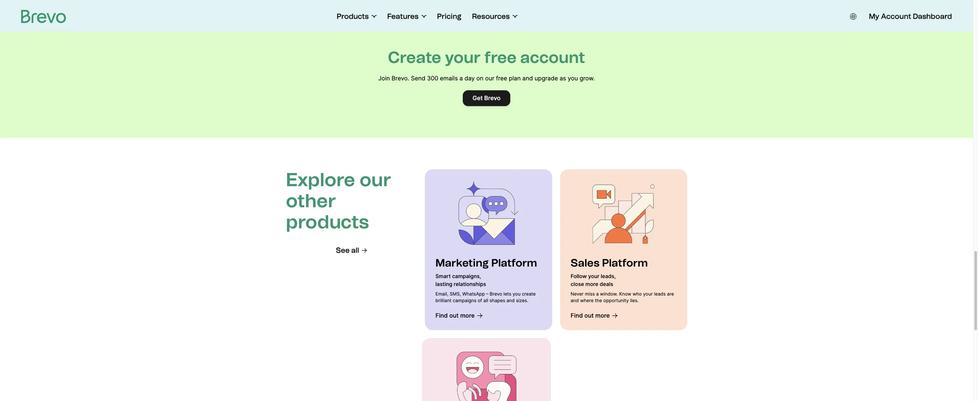 Task type: vqa. For each thing, say whether or not it's contained in the screenshot.
Are
yes



Task type: locate. For each thing, give the bounding box(es) containing it.
1 platform from the left
[[491, 257, 537, 270]]

your for follow
[[588, 273, 600, 280]]

1 horizontal spatial a
[[596, 292, 599, 297]]

out for marketing
[[449, 313, 459, 320]]

features link
[[387, 12, 427, 21]]

our inside "explore our other products"
[[360, 169, 391, 191]]

your inside the never miss a window. know who your leads are and where the opportunity lies.
[[643, 292, 653, 297]]

all
[[351, 246, 359, 255], [484, 298, 488, 304]]

1 vertical spatial our
[[360, 169, 391, 191]]

1 vertical spatial a
[[596, 292, 599, 297]]

2 find out more from the left
[[571, 313, 610, 320]]

and down lets
[[507, 298, 515, 304]]

brevo
[[484, 95, 501, 102], [490, 292, 502, 297]]

0 horizontal spatial your
[[445, 48, 481, 67]]

find for sales platform
[[571, 313, 583, 320]]

free left plan on the top of page
[[496, 75, 507, 82]]

0 vertical spatial a
[[460, 75, 463, 82]]

brevo right get
[[484, 95, 501, 102]]

1 horizontal spatial you
[[568, 75, 578, 82]]

1 horizontal spatial all
[[484, 298, 488, 304]]

1 find out more from the left
[[436, 313, 475, 320]]

on
[[477, 75, 484, 82]]

shapes
[[490, 298, 505, 304]]

a left day
[[460, 75, 463, 82]]

and right plan on the top of page
[[523, 75, 533, 82]]

sms,
[[450, 292, 461, 297]]

your right who
[[643, 292, 653, 297]]

are
[[667, 292, 674, 297]]

find out more for sales
[[571, 313, 610, 320]]

home hero image image
[[456, 180, 522, 246], [591, 180, 657, 246], [454, 349, 520, 402]]

1 vertical spatial you
[[513, 292, 521, 297]]

1 horizontal spatial our
[[485, 75, 495, 82]]

button image
[[850, 13, 857, 20]]

resources link
[[472, 12, 518, 21]]

more inside the follow your leads, close more deals
[[586, 281, 599, 288]]

brevo.
[[392, 75, 409, 82]]

window.
[[600, 292, 618, 297]]

a
[[460, 75, 463, 82], [596, 292, 599, 297]]

campaigns
[[453, 298, 477, 304]]

2 find from the left
[[571, 313, 583, 320]]

2 vertical spatial your
[[643, 292, 653, 297]]

whatsapp
[[462, 292, 485, 297]]

0 horizontal spatial out
[[449, 313, 459, 320]]

our
[[485, 75, 495, 82], [360, 169, 391, 191]]

get brevo button
[[463, 90, 511, 106]]

and
[[523, 75, 533, 82], [507, 298, 515, 304], [571, 298, 579, 304]]

see all
[[336, 246, 359, 255]]

1 vertical spatial free
[[496, 75, 507, 82]]

your left leads, on the right
[[588, 273, 600, 280]]

all right of
[[484, 298, 488, 304]]

1 vertical spatial brevo
[[490, 292, 502, 297]]

follow
[[571, 273, 587, 280]]

lets
[[504, 292, 512, 297]]

home hero image image for sales
[[591, 180, 657, 246]]

emails
[[440, 75, 458, 82]]

1 vertical spatial all
[[484, 298, 488, 304]]

all right see
[[351, 246, 359, 255]]

0 horizontal spatial find
[[436, 313, 448, 320]]

0 vertical spatial your
[[445, 48, 481, 67]]

you up 'sizes.'
[[513, 292, 521, 297]]

brilliant
[[436, 298, 452, 304]]

2 horizontal spatial and
[[571, 298, 579, 304]]

my account dashboard
[[869, 12, 952, 21]]

send
[[411, 75, 426, 82]]

1 find from the left
[[436, 313, 448, 320]]

sizes.
[[516, 298, 529, 304]]

1 out from the left
[[449, 313, 459, 320]]

upgrade
[[535, 75, 558, 82]]

0 vertical spatial brevo
[[484, 95, 501, 102]]

follow your leads, close more deals
[[571, 273, 616, 288]]

never miss a window. know who your leads are and where the opportunity lies.
[[571, 292, 674, 304]]

0 horizontal spatial and
[[507, 298, 515, 304]]

who
[[633, 292, 642, 297]]

more up miss
[[586, 281, 599, 288]]

0 vertical spatial all
[[351, 246, 359, 255]]

join
[[378, 75, 390, 82]]

brevo up shapes
[[490, 292, 502, 297]]

sales platform
[[571, 257, 648, 270]]

and down never
[[571, 298, 579, 304]]

2 out from the left
[[585, 313, 594, 320]]

1 horizontal spatial platform
[[602, 257, 648, 270]]

your
[[445, 48, 481, 67], [588, 273, 600, 280], [643, 292, 653, 297]]

create
[[522, 292, 536, 297]]

0 horizontal spatial our
[[360, 169, 391, 191]]

out down brilliant
[[449, 313, 459, 320]]

more down the
[[596, 313, 610, 320]]

more
[[586, 281, 599, 288], [460, 313, 475, 320], [596, 313, 610, 320]]

find out more
[[436, 313, 475, 320], [571, 313, 610, 320]]

2 platform from the left
[[602, 257, 648, 270]]

1 horizontal spatial and
[[523, 75, 533, 82]]

campaigns,
[[452, 273, 481, 280]]

platform for marketing platform
[[491, 257, 537, 270]]

a up the
[[596, 292, 599, 297]]

1 horizontal spatial out
[[585, 313, 594, 320]]

you
[[568, 75, 578, 82], [513, 292, 521, 297]]

out
[[449, 313, 459, 320], [585, 313, 594, 320]]

find down the where at the bottom right of the page
[[571, 313, 583, 320]]

1 vertical spatial your
[[588, 273, 600, 280]]

free up join brevo. send 300 emails a day on our free plan and upgrade as you grow. at the top
[[485, 48, 517, 67]]

pricing link
[[437, 12, 462, 21]]

0 horizontal spatial find out more
[[436, 313, 475, 320]]

as
[[560, 75, 566, 82]]

find out more down the where at the bottom right of the page
[[571, 313, 610, 320]]

your up day
[[445, 48, 481, 67]]

grow.
[[580, 75, 595, 82]]

more down campaigns in the bottom left of the page
[[460, 313, 475, 320]]

platform up leads, on the right
[[602, 257, 648, 270]]

pricing
[[437, 12, 462, 21]]

1 horizontal spatial find out more
[[571, 313, 610, 320]]

get
[[473, 95, 483, 102]]

where
[[580, 298, 594, 304]]

brevo image
[[21, 10, 66, 23]]

0 vertical spatial you
[[568, 75, 578, 82]]

find out more down campaigns in the bottom left of the page
[[436, 313, 475, 320]]

platform
[[491, 257, 537, 270], [602, 257, 648, 270]]

out down the where at the bottom right of the page
[[585, 313, 594, 320]]

day
[[465, 75, 475, 82]]

create
[[388, 48, 441, 67]]

0 horizontal spatial platform
[[491, 257, 537, 270]]

opportunity
[[604, 298, 629, 304]]

account
[[521, 48, 585, 67]]

0 horizontal spatial a
[[460, 75, 463, 82]]

never
[[571, 292, 584, 297]]

platform up lets
[[491, 257, 537, 270]]

1 horizontal spatial your
[[588, 273, 600, 280]]

find down brilliant
[[436, 313, 448, 320]]

leads
[[654, 292, 666, 297]]

0 horizontal spatial you
[[513, 292, 521, 297]]

your inside the follow your leads, close more deals
[[588, 273, 600, 280]]

2 horizontal spatial your
[[643, 292, 653, 297]]

find
[[436, 313, 448, 320], [571, 313, 583, 320]]

1 horizontal spatial find
[[571, 313, 583, 320]]

and inside the never miss a window. know who your leads are and where the opportunity lies.
[[571, 298, 579, 304]]

free
[[485, 48, 517, 67], [496, 75, 507, 82]]

you right as
[[568, 75, 578, 82]]



Task type: describe. For each thing, give the bounding box(es) containing it.
marketing platform
[[436, 257, 537, 270]]

products
[[337, 12, 369, 21]]

deals
[[600, 281, 614, 288]]

out for sales
[[585, 313, 594, 320]]

see all link
[[336, 246, 367, 256]]

smart
[[436, 273, 451, 280]]

join brevo. send 300 emails a day on our free plan and upgrade as you grow.
[[378, 75, 595, 82]]

my account dashboard link
[[869, 12, 952, 21]]

products link
[[337, 12, 377, 21]]

of
[[478, 298, 482, 304]]

smart campaigns, lasting relationships
[[436, 273, 486, 288]]

all inside "email, sms, whatsapp – brevo lets you create brilliant campaigns of all shapes and sizes."
[[484, 298, 488, 304]]

home hero image image for marketing
[[456, 180, 522, 246]]

get brevo
[[473, 95, 501, 102]]

account
[[881, 12, 912, 21]]

relationships
[[454, 281, 486, 288]]

features
[[387, 12, 419, 21]]

plan
[[509, 75, 521, 82]]

resources
[[472, 12, 510, 21]]

email, sms, whatsapp – brevo lets you create brilliant campaigns of all shapes and sizes.
[[436, 292, 536, 304]]

the
[[595, 298, 602, 304]]

explore
[[286, 169, 355, 191]]

more for marketing platform
[[460, 313, 475, 320]]

platform for sales platform
[[602, 257, 648, 270]]

other
[[286, 190, 336, 212]]

email,
[[436, 292, 449, 297]]

a inside the never miss a window. know who your leads are and where the opportunity lies.
[[596, 292, 599, 297]]

products
[[286, 211, 369, 233]]

brevo inside 'button'
[[484, 95, 501, 102]]

brevo inside "email, sms, whatsapp – brevo lets you create brilliant campaigns of all shapes and sizes."
[[490, 292, 502, 297]]

see
[[336, 246, 350, 255]]

explore our other products
[[286, 169, 391, 233]]

and inside "email, sms, whatsapp – brevo lets you create brilliant campaigns of all shapes and sizes."
[[507, 298, 515, 304]]

know
[[619, 292, 632, 297]]

create your free account
[[388, 48, 585, 67]]

dashboard
[[913, 12, 952, 21]]

0 vertical spatial free
[[485, 48, 517, 67]]

my
[[869, 12, 880, 21]]

300
[[427, 75, 438, 82]]

sales
[[571, 257, 600, 270]]

close
[[571, 281, 584, 288]]

more for sales platform
[[596, 313, 610, 320]]

lies.
[[630, 298, 639, 304]]

find for marketing platform
[[436, 313, 448, 320]]

marketing
[[436, 257, 489, 270]]

find out more for marketing
[[436, 313, 475, 320]]

you inside "email, sms, whatsapp – brevo lets you create brilliant campaigns of all shapes and sizes."
[[513, 292, 521, 297]]

your for create
[[445, 48, 481, 67]]

miss
[[585, 292, 595, 297]]

0 vertical spatial our
[[485, 75, 495, 82]]

leads,
[[601, 273, 616, 280]]

lasting
[[436, 281, 453, 288]]

0 horizontal spatial all
[[351, 246, 359, 255]]

–
[[486, 292, 489, 297]]



